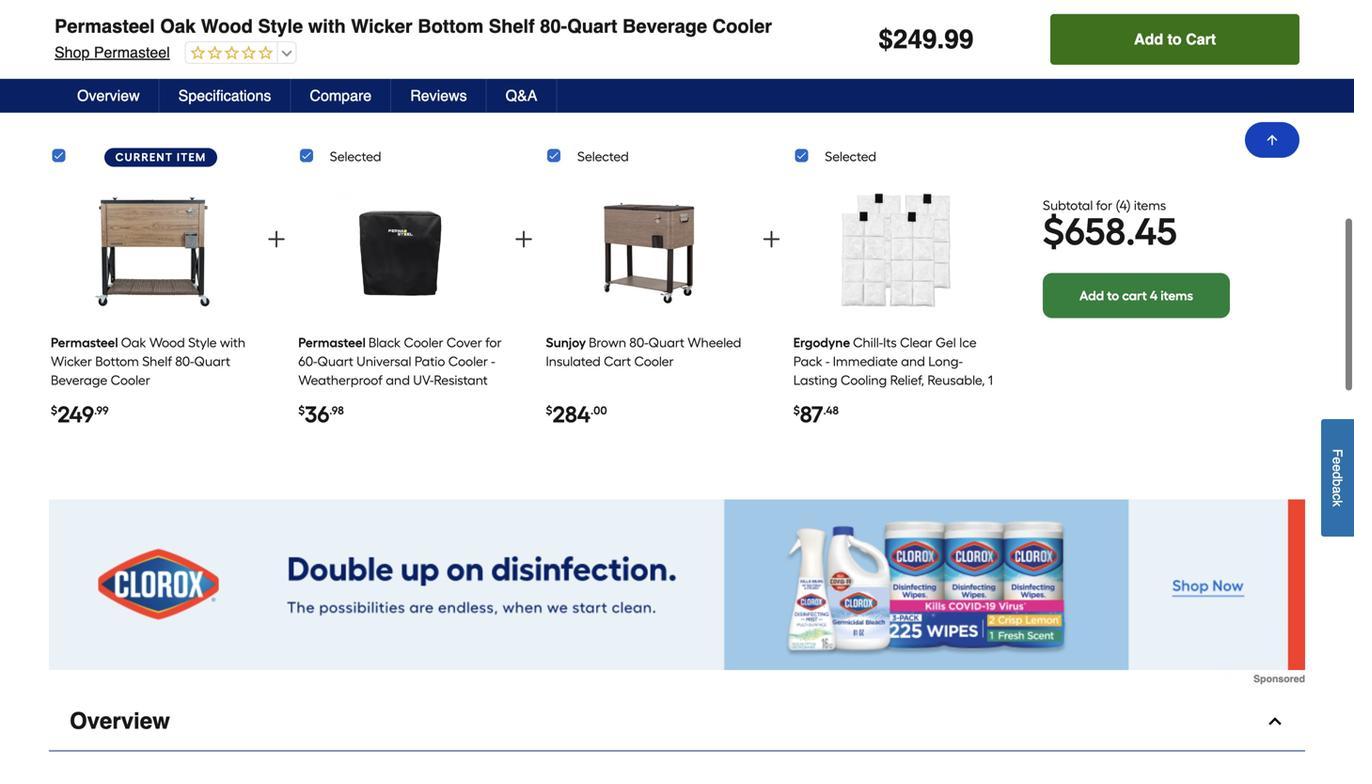 Task type: locate. For each thing, give the bounding box(es) containing it.
sunjoy brown 80-quart wheeled insulated cart cooler image
[[587, 182, 709, 319]]

$ left .00
[[546, 404, 553, 418]]

0 horizontal spatial 80-
[[175, 354, 194, 370]]

$ inside "subtotal for ( 4 ) items $ 658 .45"
[[1043, 209, 1065, 254]]

chevron up image
[[1266, 713, 1285, 731]]

0 vertical spatial for
[[1097, 197, 1113, 213]]

add for add to cart 4 items
[[1080, 288, 1105, 304]]

beverage
[[623, 16, 708, 37], [51, 373, 108, 389]]

1 vertical spatial 249
[[57, 401, 94, 429]]

wheeled
[[688, 335, 742, 351]]

and down universal
[[386, 373, 410, 389]]

$ for $ 284 .00
[[546, 404, 553, 418]]

quart inside oak wood style with wicker bottom shelf 80-quart beverage cooler
[[194, 354, 230, 370]]

-
[[491, 354, 496, 370], [826, 354, 830, 370]]

wood up zero stars image at the top of the page
[[201, 16, 253, 37]]

0 horizontal spatial -
[[491, 354, 496, 370]]

current item
[[115, 150, 206, 164]]

together
[[624, 69, 739, 96]]

beverage up the $ 249 .99
[[51, 373, 108, 389]]

1 vertical spatial shelf
[[142, 354, 172, 370]]

249 left 99
[[894, 24, 937, 55]]

0 horizontal spatial beverage
[[51, 373, 108, 389]]

2 horizontal spatial 80-
[[630, 335, 649, 351]]

with
[[308, 16, 346, 37], [220, 335, 246, 351]]

for left the (
[[1097, 197, 1113, 213]]

0 vertical spatial overview
[[77, 87, 140, 104]]

1 horizontal spatial -
[[826, 354, 830, 370]]

1 horizontal spatial and
[[902, 354, 926, 370]]

$ left the (
[[1043, 209, 1065, 254]]

and down the clear
[[902, 354, 926, 370]]

$ left .99
[[51, 404, 57, 418]]

1 horizontal spatial selected
[[578, 149, 629, 165]]

0 horizontal spatial plus image
[[513, 228, 535, 251]]

a
[[1331, 487, 1346, 494]]

wicker up the $ 249 .99
[[51, 354, 92, 370]]

0 horizontal spatial wicker
[[51, 354, 92, 370]]

$ inside $ 87 .48
[[794, 404, 800, 418]]

1 vertical spatial and
[[386, 373, 410, 389]]

plus image
[[513, 228, 535, 251], [761, 228, 783, 251]]

1 vertical spatial cart
[[604, 354, 631, 370]]

249
[[894, 24, 937, 55], [57, 401, 94, 429]]

black cooler cover for 60-quart universal patio cooler - weatherproof and uv-resistant portable cooler accessory
[[298, 335, 502, 407]]

f
[[1331, 449, 1346, 457]]

1 vertical spatial beverage
[[51, 373, 108, 389]]

e up b in the bottom right of the page
[[1331, 465, 1346, 472]]

add to cart 4 items
[[1080, 288, 1194, 304]]

0 vertical spatial items
[[1134, 197, 1167, 213]]

0 horizontal spatial selected
[[330, 149, 381, 165]]

wicker
[[351, 16, 413, 37], [51, 354, 92, 370]]

5x5
[[811, 391, 831, 407]]

e up d on the bottom
[[1331, 457, 1346, 465]]

for inside "subtotal for ( 4 ) items $ 658 .45"
[[1097, 197, 1113, 213]]

$ 87 .48
[[794, 401, 839, 429]]

$ inside the $ 249 .99
[[51, 404, 57, 418]]

resistant
[[434, 373, 488, 389]]

0 horizontal spatial to
[[1108, 288, 1120, 304]]

cart inside brown 80-quart wheeled insulated cart cooler
[[604, 354, 631, 370]]

1 vertical spatial style
[[188, 335, 217, 351]]

beverage inside oak wood style with wicker bottom shelf 80-quart beverage cooler
[[51, 373, 108, 389]]

36
[[305, 401, 330, 429]]

permasteel right shop
[[94, 44, 170, 61]]

0 horizontal spatial wood
[[149, 335, 185, 351]]

beverage up together
[[623, 16, 708, 37]]

1 vertical spatial oak
[[121, 335, 146, 351]]

c
[[1331, 494, 1346, 501]]

284 list item
[[546, 175, 750, 455]]

better together
[[541, 69, 739, 96]]

1 horizontal spatial wood
[[201, 16, 253, 37]]

4 inside "subtotal for ( 4 ) items $ 658 .45"
[[1120, 197, 1127, 213]]

for right cover
[[486, 335, 502, 351]]

advertisement region
[[49, 500, 1306, 685]]

1 vertical spatial 80-
[[630, 335, 649, 351]]

add
[[1135, 31, 1164, 48], [1080, 288, 1105, 304]]

ergodyne
[[794, 335, 851, 351]]

bottom
[[418, 16, 484, 37], [95, 354, 139, 370]]

249 list item
[[51, 175, 255, 455]]

cart
[[1186, 31, 1217, 48], [604, 354, 631, 370]]

add to cart
[[1135, 31, 1217, 48]]

0 horizontal spatial 4
[[1120, 197, 1127, 213]]

.
[[937, 24, 945, 55]]

to for cart
[[1168, 31, 1182, 48]]

shelf inside oak wood style with wicker bottom shelf 80-quart beverage cooler
[[142, 354, 172, 370]]

2 vertical spatial 80-
[[175, 354, 194, 370]]

1 vertical spatial for
[[486, 335, 502, 351]]

items inside the 'add to cart 4 items' link
[[1161, 288, 1194, 304]]

1 vertical spatial bottom
[[95, 354, 139, 370]]

0 vertical spatial and
[[902, 354, 926, 370]]

permasteel
[[55, 16, 155, 37], [94, 44, 170, 61], [51, 335, 118, 351], [298, 335, 366, 351]]

0 horizontal spatial bottom
[[95, 354, 139, 370]]

black
[[369, 335, 401, 351]]

0 vertical spatial 4
[[1120, 197, 1127, 213]]

$
[[879, 24, 894, 55], [1043, 209, 1065, 254], [51, 404, 57, 418], [298, 404, 305, 418], [546, 404, 553, 418], [794, 404, 800, 418]]

wicker right "heart outline" image
[[351, 16, 413, 37]]

1 vertical spatial wicker
[[51, 354, 92, 370]]

and inside black cooler cover for 60-quart universal patio cooler - weatherproof and uv-resistant portable cooler accessory
[[386, 373, 410, 389]]

1 plus image from the left
[[513, 228, 535, 251]]

add to cart button
[[1051, 14, 1300, 65]]

1 vertical spatial items
[[1161, 288, 1194, 304]]

0 horizontal spatial shelf
[[142, 354, 172, 370]]

and
[[902, 354, 926, 370], [386, 373, 410, 389]]

wood down permasteel oak wood style with wicker bottom shelf 80-quart beverage cooler image
[[149, 335, 185, 351]]

249 for .
[[894, 24, 937, 55]]

249 down oak wood style with wicker bottom shelf 80-quart beverage cooler
[[57, 401, 94, 429]]

better
[[541, 69, 619, 96]]

1 horizontal spatial wicker
[[351, 16, 413, 37]]

2 selected from the left
[[578, 149, 629, 165]]

1 horizontal spatial with
[[308, 16, 346, 37]]

to
[[1168, 31, 1182, 48], [1108, 288, 1120, 304]]

permasteel up .99
[[51, 335, 118, 351]]

$ left .98
[[298, 404, 305, 418]]

permasteel inside 249 list item
[[51, 335, 118, 351]]

overview
[[77, 87, 140, 104], [70, 709, 170, 735]]

oak
[[160, 16, 196, 37], [121, 335, 146, 351]]

overview button
[[58, 79, 160, 113], [49, 693, 1306, 752]]

$ inside $ 284 .00
[[546, 404, 553, 418]]

$ 249 .99
[[51, 401, 109, 429]]

chill-its clear gel ice pack - immediate and long- lasting cooling relief, reusable, 1 lb, 5x5 inches
[[794, 335, 993, 407]]

0 vertical spatial shelf
[[489, 16, 535, 37]]

add for add to cart
[[1135, 31, 1164, 48]]

0 horizontal spatial style
[[188, 335, 217, 351]]

0 horizontal spatial cart
[[604, 354, 631, 370]]

1 vertical spatial add
[[1080, 288, 1105, 304]]

1 horizontal spatial plus image
[[761, 228, 783, 251]]

1 vertical spatial to
[[1108, 288, 1120, 304]]

bottom up reviews
[[418, 16, 484, 37]]

gel
[[936, 335, 957, 351]]

$ 249 . 99
[[879, 24, 974, 55]]

0 horizontal spatial oak
[[121, 335, 146, 351]]

$ left "."
[[879, 24, 894, 55]]

its
[[884, 335, 897, 351]]

for
[[1097, 197, 1113, 213], [486, 335, 502, 351]]

1 horizontal spatial shelf
[[489, 16, 535, 37]]

1 horizontal spatial add
[[1135, 31, 1164, 48]]

1 horizontal spatial beverage
[[623, 16, 708, 37]]

permasteel oak wood style with wicker bottom shelf 80-quart beverage cooler
[[55, 16, 772, 37]]

1 vertical spatial overview button
[[49, 693, 1306, 752]]

0 vertical spatial style
[[258, 16, 303, 37]]

to inside "button"
[[1168, 31, 1182, 48]]

reviews button
[[392, 79, 487, 113]]

0 horizontal spatial add
[[1080, 288, 1105, 304]]

arrow up image
[[1265, 133, 1280, 148]]

items
[[1134, 197, 1167, 213], [1161, 288, 1194, 304]]

249 inside 249 list item
[[57, 401, 94, 429]]

1 horizontal spatial cart
[[1186, 31, 1217, 48]]

style inside oak wood style with wicker bottom shelf 80-quart beverage cooler
[[188, 335, 217, 351]]

1 horizontal spatial for
[[1097, 197, 1113, 213]]

0 horizontal spatial and
[[386, 373, 410, 389]]

$ 36 .98
[[298, 401, 344, 429]]

60-
[[298, 354, 317, 370]]

2 - from the left
[[826, 354, 830, 370]]

uv-
[[413, 373, 434, 389]]

0 vertical spatial overview button
[[58, 79, 160, 113]]

0 horizontal spatial for
[[486, 335, 502, 351]]

0 vertical spatial bottom
[[418, 16, 484, 37]]

plus image
[[265, 228, 288, 251]]

4
[[1120, 197, 1127, 213], [1150, 288, 1158, 304]]

cooler inside oak wood style with wicker bottom shelf 80-quart beverage cooler
[[111, 373, 150, 389]]

1 horizontal spatial 249
[[894, 24, 937, 55]]

b
[[1331, 479, 1346, 487]]

0 vertical spatial cart
[[1186, 31, 1217, 48]]

1 vertical spatial 4
[[1150, 288, 1158, 304]]

2 plus image from the left
[[761, 228, 783, 251]]

permasteel up 60-
[[298, 335, 366, 351]]

1 horizontal spatial to
[[1168, 31, 1182, 48]]

cooler
[[713, 16, 772, 37], [404, 335, 444, 351], [449, 354, 488, 370], [635, 354, 674, 370], [111, 373, 150, 389], [352, 391, 392, 407]]

bottom up .99
[[95, 354, 139, 370]]

and inside chill-its clear gel ice pack - immediate and long- lasting cooling relief, reusable, 1 lb, 5x5 inches
[[902, 354, 926, 370]]

1 horizontal spatial 80-
[[540, 16, 567, 37]]

quart
[[567, 16, 618, 37], [649, 335, 685, 351], [194, 354, 230, 370], [317, 354, 354, 370]]

shop permasteel
[[55, 44, 170, 61]]

0 horizontal spatial with
[[220, 335, 246, 351]]

0 vertical spatial wicker
[[351, 16, 413, 37]]

.99
[[94, 404, 109, 418]]

items right 'cart'
[[1161, 288, 1194, 304]]

- right the "patio"
[[491, 354, 496, 370]]

insulated
[[546, 354, 601, 370]]

0 vertical spatial to
[[1168, 31, 1182, 48]]

ergodyne chill-its clear gel ice pack - immediate and long-lasting cooling relief, reusable, 1 lb, 5x5 inches image
[[835, 182, 957, 319]]

item
[[177, 150, 206, 164]]

quart inside brown 80-quart wheeled insulated cart cooler
[[649, 335, 685, 351]]

249 for .99
[[57, 401, 94, 429]]

d
[[1331, 472, 1346, 479]]

0 vertical spatial 249
[[894, 24, 937, 55]]

wood
[[201, 16, 253, 37], [149, 335, 185, 351]]

0 vertical spatial oak
[[160, 16, 196, 37]]

cooler inside brown 80-quart wheeled insulated cart cooler
[[635, 354, 674, 370]]

1 vertical spatial with
[[220, 335, 246, 351]]

.48
[[824, 404, 839, 418]]

items right )
[[1134, 197, 1167, 213]]

add inside "button"
[[1135, 31, 1164, 48]]

$ for $ 36 .98
[[298, 404, 305, 418]]

1 horizontal spatial 4
[[1150, 288, 1158, 304]]

)
[[1127, 197, 1131, 213]]

- down ergodyne
[[826, 354, 830, 370]]

2 horizontal spatial selected
[[825, 149, 877, 165]]

0 horizontal spatial 249
[[57, 401, 94, 429]]

1 - from the left
[[491, 354, 496, 370]]

$ inside $ 36 .98
[[298, 404, 305, 418]]

shelf
[[489, 16, 535, 37], [142, 354, 172, 370]]

$ left 5x5
[[794, 404, 800, 418]]

3 selected from the left
[[825, 149, 877, 165]]

1 vertical spatial wood
[[149, 335, 185, 351]]

1 selected from the left
[[330, 149, 381, 165]]

permasteel inside 36 list item
[[298, 335, 366, 351]]

0 vertical spatial add
[[1135, 31, 1164, 48]]

add to cart 4 items link
[[1043, 273, 1231, 318]]

plus image for 284
[[761, 228, 783, 251]]

style
[[258, 16, 303, 37], [188, 335, 217, 351]]



Task type: describe. For each thing, give the bounding box(es) containing it.
reusable,
[[928, 373, 986, 389]]

inches
[[834, 391, 873, 407]]

0 vertical spatial 80-
[[540, 16, 567, 37]]

2 e from the top
[[1331, 465, 1346, 472]]

284
[[553, 401, 591, 429]]

brown 80-quart wheeled insulated cart cooler
[[546, 335, 742, 370]]

subtotal for ( 4 ) items $ 658 .45
[[1043, 197, 1178, 254]]

better together heading
[[49, 67, 1231, 97]]

q&a button
[[487, 79, 557, 113]]

4 for subtotal for ( 4 ) items $ 658 .45
[[1120, 197, 1127, 213]]

87 list item
[[794, 175, 998, 455]]

immediate
[[833, 354, 898, 370]]

$ for $ 249 .99
[[51, 404, 57, 418]]

bottom inside oak wood style with wicker bottom shelf 80-quart beverage cooler
[[95, 354, 139, 370]]

87
[[800, 401, 824, 429]]

oak inside oak wood style with wicker bottom shelf 80-quart beverage cooler
[[121, 335, 146, 351]]

(
[[1116, 197, 1120, 213]]

selected for 87
[[825, 149, 877, 165]]

universal
[[357, 354, 412, 370]]

quart inside black cooler cover for 60-quart universal patio cooler - weatherproof and uv-resistant portable cooler accessory
[[317, 354, 354, 370]]

80- inside oak wood style with wicker bottom shelf 80-quart beverage cooler
[[175, 354, 194, 370]]

1 horizontal spatial style
[[258, 16, 303, 37]]

reviews
[[410, 87, 467, 104]]

subtotal
[[1043, 197, 1094, 213]]

for inside black cooler cover for 60-quart universal patio cooler - weatherproof and uv-resistant portable cooler accessory
[[486, 335, 502, 351]]

f e e d b a c k button
[[1322, 419, 1355, 537]]

1
[[989, 373, 993, 389]]

1 e from the top
[[1331, 457, 1346, 465]]

36 list item
[[298, 175, 502, 455]]

lb,
[[794, 391, 807, 407]]

ice
[[960, 335, 977, 351]]

wicker inside oak wood style with wicker bottom shelf 80-quart beverage cooler
[[51, 354, 92, 370]]

cart inside "button"
[[1186, 31, 1217, 48]]

0 vertical spatial wood
[[201, 16, 253, 37]]

$ 284 .00
[[546, 401, 607, 429]]

$ for $ 249 . 99
[[879, 24, 894, 55]]

clear
[[900, 335, 933, 351]]

to for cart
[[1108, 288, 1120, 304]]

patio
[[415, 354, 445, 370]]

1 horizontal spatial bottom
[[418, 16, 484, 37]]

sunjoy
[[546, 335, 586, 351]]

portable
[[298, 391, 349, 407]]

cover
[[447, 335, 482, 351]]

heart outline image
[[311, 0, 334, 17]]

selected for 284
[[578, 149, 629, 165]]

oak wood style with wicker bottom shelf 80-quart beverage cooler
[[51, 335, 246, 389]]

k
[[1331, 501, 1346, 507]]

$ for $ 87 .48
[[794, 404, 800, 418]]

accessory
[[395, 391, 456, 407]]

80- inside brown 80-quart wheeled insulated cart cooler
[[630, 335, 649, 351]]

1 horizontal spatial oak
[[160, 16, 196, 37]]

brown
[[589, 335, 627, 351]]

plus image for 36
[[513, 228, 535, 251]]

.00
[[591, 404, 607, 418]]

weatherproof
[[298, 373, 383, 389]]

specifications
[[178, 87, 271, 104]]

99
[[945, 24, 974, 55]]

wood inside oak wood style with wicker bottom shelf 80-quart beverage cooler
[[149, 335, 185, 351]]

.45
[[1126, 209, 1178, 254]]

with inside oak wood style with wicker bottom shelf 80-quart beverage cooler
[[220, 335, 246, 351]]

zero stars image
[[186, 45, 274, 63]]

f e e d b a c k
[[1331, 449, 1346, 507]]

permasteel oak wood style with wicker bottom shelf 80-quart beverage cooler image
[[92, 182, 214, 319]]

0 vertical spatial with
[[308, 16, 346, 37]]

permasteel up "shop permasteel"
[[55, 16, 155, 37]]

specifications button
[[160, 79, 291, 113]]

selected for 36
[[330, 149, 381, 165]]

compare button
[[291, 79, 392, 113]]

0 vertical spatial beverage
[[623, 16, 708, 37]]

- inside chill-its clear gel ice pack - immediate and long- lasting cooling relief, reusable, 1 lb, 5x5 inches
[[826, 354, 830, 370]]

compare
[[310, 87, 372, 104]]

cart
[[1123, 288, 1148, 304]]

658
[[1065, 209, 1126, 254]]

shop
[[55, 44, 90, 61]]

permasteel black cooler cover for 60-quart universal patio cooler - weatherproof and uv-resistant portable cooler accessory image
[[339, 182, 461, 319]]

.98
[[330, 404, 344, 418]]

pack
[[794, 354, 823, 370]]

chill-
[[853, 335, 884, 351]]

q&a
[[506, 87, 538, 104]]

relief,
[[891, 373, 925, 389]]

long-
[[929, 354, 963, 370]]

1 vertical spatial overview
[[70, 709, 170, 735]]

4 for add to cart 4 items
[[1150, 288, 1158, 304]]

lasting
[[794, 373, 838, 389]]

- inside black cooler cover for 60-quart universal patio cooler - weatherproof and uv-resistant portable cooler accessory
[[491, 354, 496, 370]]

cooling
[[841, 373, 887, 389]]

current
[[115, 150, 173, 164]]

items inside "subtotal for ( 4 ) items $ 658 .45"
[[1134, 197, 1167, 213]]



Task type: vqa. For each thing, say whether or not it's contained in the screenshot.
"have"
no



